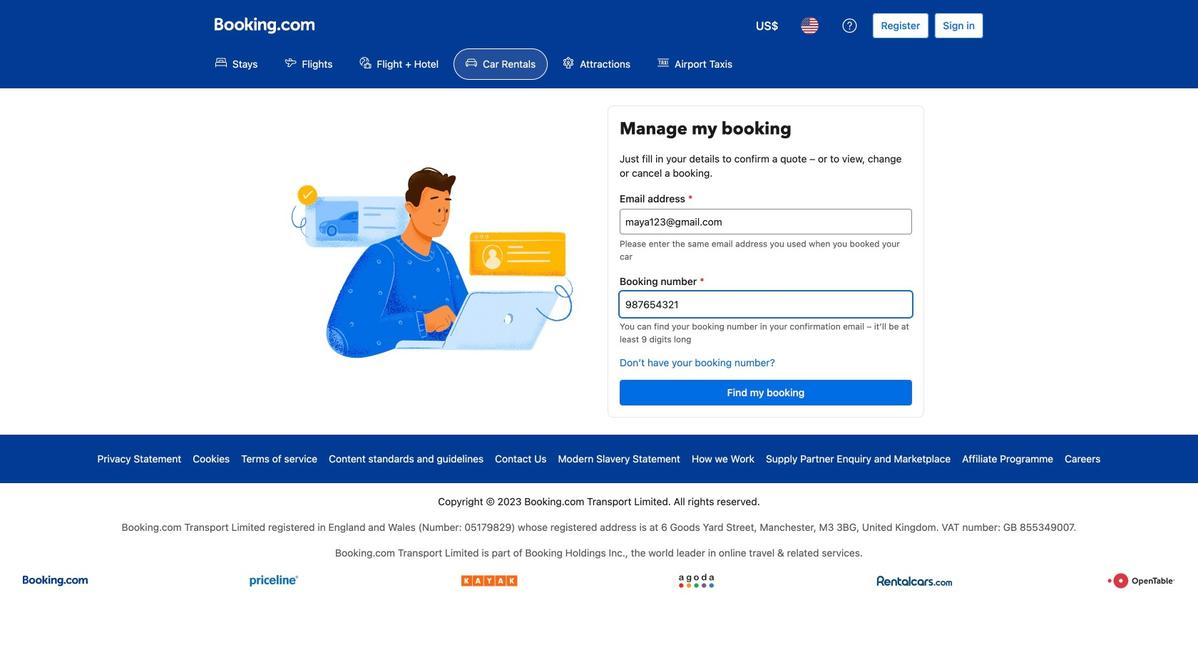 Task type: describe. For each thing, give the bounding box(es) containing it.
1 alert from the top
[[620, 237, 912, 263]]

agoda image
[[672, 572, 721, 591]]

skip to main content element
[[0, 0, 1198, 88]]

opentable image
[[1108, 572, 1175, 591]]



Task type: vqa. For each thing, say whether or not it's contained in the screenshot.
Priceline image on the bottom left
yes



Task type: locate. For each thing, give the bounding box(es) containing it.
2 alert from the top
[[620, 320, 912, 346]]

rentalcars image
[[876, 572, 953, 591]]

1 vertical spatial alert
[[620, 320, 912, 346]]

priceline image
[[242, 572, 307, 591]]

footer
[[0, 435, 1198, 613]]

None field
[[620, 209, 912, 235], [620, 292, 912, 317], [620, 209, 912, 235], [620, 292, 912, 317]]

alert
[[620, 237, 912, 263], [620, 320, 912, 346]]

booking.com image
[[23, 572, 88, 591]]

kayak image
[[461, 572, 517, 591]]

0 vertical spatial alert
[[620, 237, 912, 263]]



